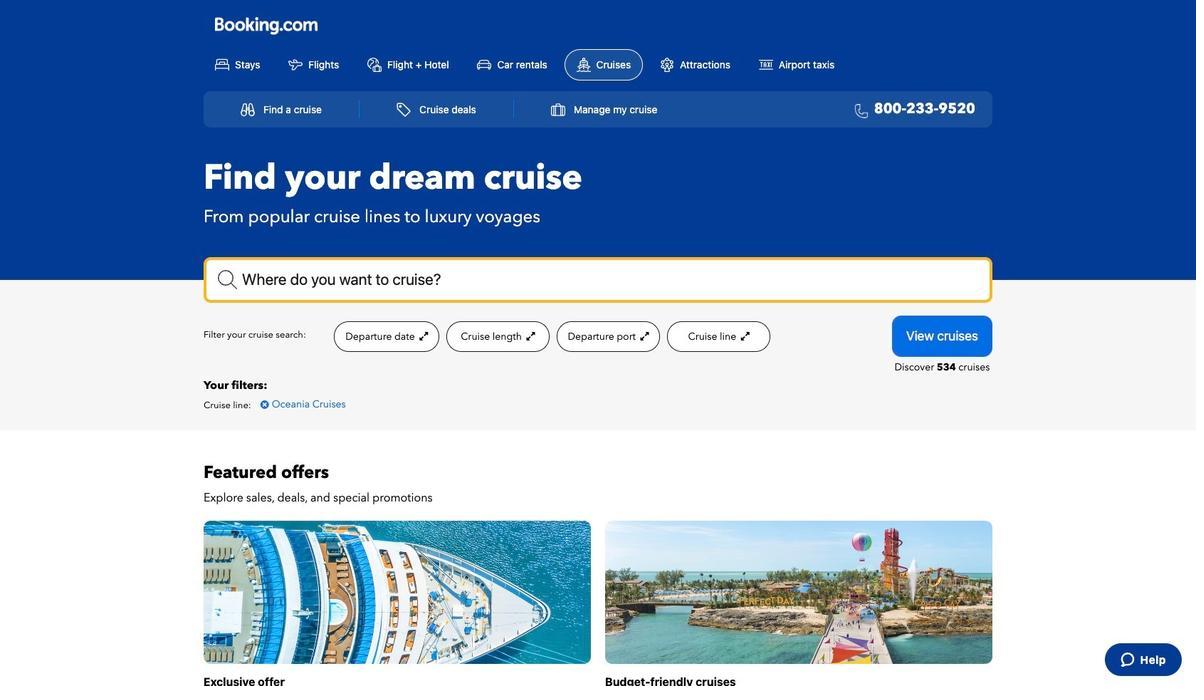 Task type: vqa. For each thing, say whether or not it's contained in the screenshot.
Find inside Find Your Dream Cruise From Popular Cruise Lines To Luxury Voyages
no



Task type: describe. For each thing, give the bounding box(es) containing it.
Where do you want to cruise? text field
[[204, 257, 993, 303]]

cruise sale image
[[204, 521, 591, 664]]

travel menu navigation
[[204, 91, 993, 127]]

booking.com home image
[[215, 16, 318, 35]]



Task type: locate. For each thing, give the bounding box(es) containing it.
open the trip length cruise search filter menu image
[[525, 331, 535, 341]]

open the departure port cruise search filter menu image
[[639, 331, 649, 341]]

open the departure date cruise search filter menu image
[[418, 331, 428, 341]]

None field
[[204, 257, 993, 303]]

oceania cruises has been selected for your cruise search filter. remove oceania cruises from your cruise search filter. image
[[261, 399, 269, 409]]

cheap cruises image
[[606, 521, 993, 664]]

open the cruiseline cruise search filter menu image
[[739, 331, 750, 341]]



